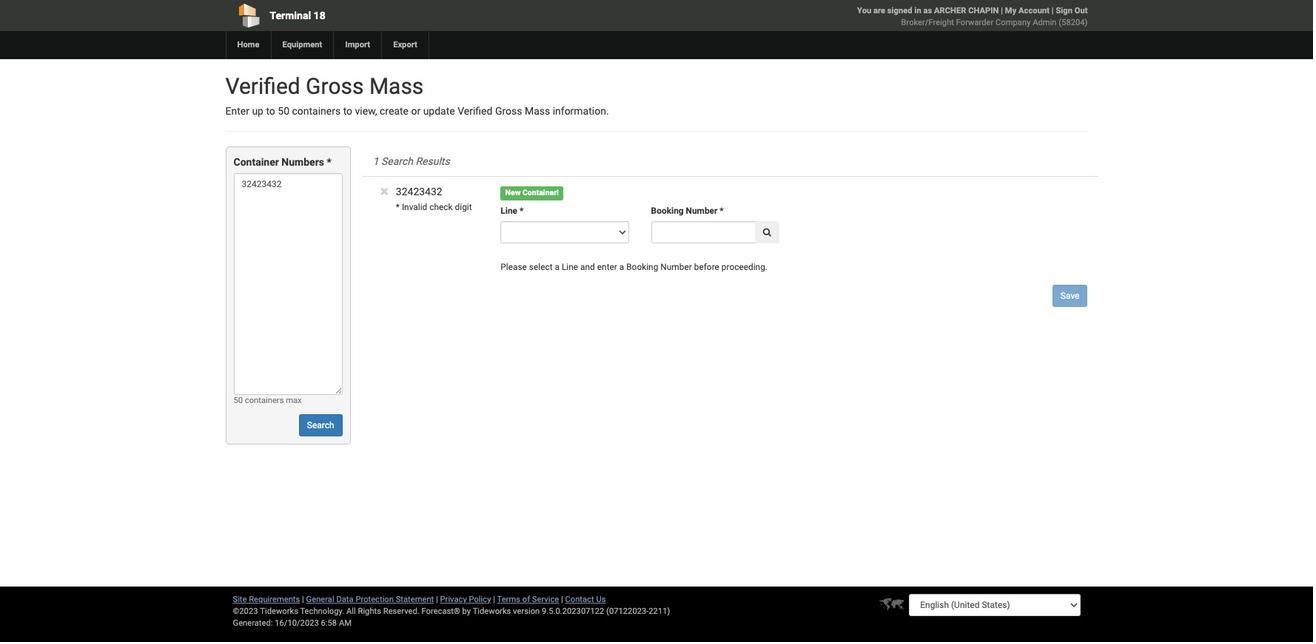 Task type: vqa. For each thing, say whether or not it's contained in the screenshot.
Privacy
yes



Task type: describe. For each thing, give the bounding box(es) containing it.
all
[[346, 607, 356, 617]]

are
[[874, 6, 886, 16]]

digit
[[455, 202, 472, 213]]

1 search results
[[373, 156, 450, 168]]

new
[[505, 188, 521, 198]]

import
[[345, 40, 370, 50]]

by
[[462, 607, 471, 617]]

1 horizontal spatial search
[[381, 156, 413, 168]]

reserved.
[[383, 607, 420, 617]]

version
[[513, 607, 540, 617]]

sign
[[1056, 6, 1073, 16]]

archer
[[934, 6, 966, 16]]

18
[[314, 10, 326, 21]]

of
[[523, 595, 530, 605]]

results
[[416, 156, 450, 168]]

privacy
[[440, 595, 467, 605]]

Container Numbers * text field
[[234, 174, 343, 396]]

tideworks
[[473, 607, 511, 617]]

requirements
[[249, 595, 300, 605]]

check
[[430, 202, 453, 213]]

please
[[501, 262, 527, 273]]

50 containers max search
[[234, 396, 334, 431]]

1 vertical spatial booking
[[627, 262, 658, 273]]

* for ×
[[396, 202, 400, 213]]

line *
[[501, 206, 524, 216]]

company
[[996, 18, 1031, 27]]

forecast®
[[422, 607, 460, 617]]

1 a from the left
[[555, 262, 560, 273]]

2 a from the left
[[620, 262, 624, 273]]

2 to from the left
[[343, 105, 353, 117]]

2211)
[[649, 607, 670, 617]]

0 horizontal spatial line
[[501, 206, 518, 216]]

terminal 18 link
[[225, 0, 572, 31]]

0 vertical spatial number
[[686, 206, 718, 216]]

technology.
[[300, 607, 344, 617]]

| left sign
[[1052, 6, 1054, 16]]

you
[[857, 6, 872, 16]]

container!
[[523, 188, 559, 198]]

site requirements link
[[233, 595, 300, 605]]

0 vertical spatial mass
[[369, 73, 424, 99]]

update
[[423, 105, 455, 117]]

numbers
[[282, 157, 324, 168]]

(58204)
[[1059, 18, 1088, 27]]

50 inside 50 containers max search
[[234, 396, 243, 406]]

data
[[336, 595, 354, 605]]

am
[[339, 619, 352, 629]]

container
[[234, 157, 279, 168]]

search button
[[299, 415, 343, 437]]

terms of service link
[[497, 595, 559, 605]]

and
[[581, 262, 595, 273]]

1 horizontal spatial gross
[[495, 105, 522, 117]]

policy
[[469, 595, 491, 605]]

verified gross mass enter up to 50 containers to view, create or update verified gross mass information.
[[225, 73, 609, 117]]

generated:
[[233, 619, 273, 629]]

information.
[[553, 105, 609, 117]]

0 vertical spatial booking
[[651, 206, 684, 216]]

select
[[529, 262, 553, 273]]

contact
[[565, 595, 594, 605]]

| up tideworks on the bottom left of page
[[493, 595, 495, 605]]

home
[[237, 40, 260, 50]]

in
[[915, 6, 922, 16]]

enter
[[597, 262, 617, 273]]

terminal
[[270, 10, 311, 21]]

contact us link
[[565, 595, 606, 605]]

up
[[252, 105, 264, 117]]

max
[[286, 396, 302, 406]]

× button
[[380, 183, 389, 201]]

admin
[[1033, 18, 1057, 27]]

export link
[[381, 31, 429, 59]]

Booking Number * text field
[[651, 222, 756, 244]]

©2023 tideworks
[[233, 607, 298, 617]]

containers inside 50 containers max search
[[245, 396, 284, 406]]

container numbers *
[[234, 157, 332, 168]]

sign out link
[[1056, 6, 1088, 16]]

protection
[[356, 595, 394, 605]]

1 vertical spatial verified
[[458, 105, 493, 117]]

before
[[694, 262, 720, 273]]

as
[[924, 6, 932, 16]]



Task type: locate. For each thing, give the bounding box(es) containing it.
mass up create
[[369, 73, 424, 99]]

to left view,
[[343, 105, 353, 117]]

proceeding.
[[722, 262, 768, 273]]

* right numbers
[[327, 157, 332, 168]]

broker/freight
[[901, 18, 954, 27]]

terms
[[497, 595, 521, 605]]

number left before
[[661, 262, 692, 273]]

booking number *
[[651, 206, 724, 216]]

to right up
[[266, 105, 275, 117]]

1 horizontal spatial mass
[[525, 105, 550, 117]]

0 horizontal spatial gross
[[306, 73, 364, 99]]

line
[[501, 206, 518, 216], [562, 262, 578, 273]]

site requirements | general data protection statement | privacy policy | terms of service | contact us ©2023 tideworks technology. all rights reserved. forecast® by tideworks version 9.5.0.202307122 (07122023-2211) generated: 16/10/2023 6:58 am
[[233, 595, 670, 629]]

my account link
[[1005, 6, 1050, 16]]

my
[[1005, 6, 1017, 16]]

line left and
[[562, 262, 578, 273]]

0 vertical spatial gross
[[306, 73, 364, 99]]

16/10/2023
[[275, 619, 319, 629]]

1 vertical spatial containers
[[245, 396, 284, 406]]

terminal 18
[[270, 10, 326, 21]]

1 horizontal spatial 50
[[278, 105, 290, 117]]

50 left max
[[234, 396, 243, 406]]

|
[[1001, 6, 1003, 16], [1052, 6, 1054, 16], [302, 595, 304, 605], [436, 595, 438, 605], [493, 595, 495, 605], [561, 595, 563, 605]]

gross right the update
[[495, 105, 522, 117]]

export
[[393, 40, 418, 50]]

view,
[[355, 105, 377, 117]]

32423432
[[396, 186, 443, 198]]

containers left view,
[[292, 105, 341, 117]]

a right select
[[555, 262, 560, 273]]

1 vertical spatial line
[[562, 262, 578, 273]]

gross
[[306, 73, 364, 99], [495, 105, 522, 117]]

verified up up
[[225, 73, 300, 99]]

search inside 50 containers max search
[[307, 421, 334, 431]]

rights
[[358, 607, 381, 617]]

verified right the update
[[458, 105, 493, 117]]

0 horizontal spatial 50
[[234, 396, 243, 406]]

50
[[278, 105, 290, 117], [234, 396, 243, 406]]

account
[[1019, 6, 1050, 16]]

0 vertical spatial 50
[[278, 105, 290, 117]]

| left my
[[1001, 6, 1003, 16]]

1 vertical spatial gross
[[495, 105, 522, 117]]

mass left information.
[[525, 105, 550, 117]]

×
[[380, 183, 389, 201]]

site
[[233, 595, 247, 605]]

0 vertical spatial containers
[[292, 105, 341, 117]]

| up forecast®
[[436, 595, 438, 605]]

you are signed in as archer chapin | my account | sign out broker/freight forwarder company admin (58204)
[[857, 6, 1088, 27]]

search image
[[763, 228, 771, 237]]

1 horizontal spatial verified
[[458, 105, 493, 117]]

1 horizontal spatial line
[[562, 262, 578, 273]]

equipment link
[[271, 31, 333, 59]]

× 32423432 * invalid check digit
[[380, 183, 472, 213]]

verified
[[225, 73, 300, 99], [458, 105, 493, 117]]

9.5.0.202307122
[[542, 607, 604, 617]]

a right enter
[[620, 262, 624, 273]]

booking
[[651, 206, 684, 216], [627, 262, 658, 273]]

1
[[373, 156, 379, 168]]

0 vertical spatial search
[[381, 156, 413, 168]]

* for booking
[[720, 206, 724, 216]]

* down new
[[520, 206, 524, 216]]

1 vertical spatial number
[[661, 262, 692, 273]]

0 horizontal spatial to
[[266, 105, 275, 117]]

1 to from the left
[[266, 105, 275, 117]]

new container!
[[505, 188, 559, 198]]

* for container
[[327, 157, 332, 168]]

1 horizontal spatial to
[[343, 105, 353, 117]]

please select a line and enter a booking number before proceeding.
[[501, 262, 768, 273]]

save
[[1061, 291, 1080, 302]]

0 vertical spatial line
[[501, 206, 518, 216]]

50 right up
[[278, 105, 290, 117]]

line down new
[[501, 206, 518, 216]]

number up booking number * text box
[[686, 206, 718, 216]]

* inside × 32423432 * invalid check digit
[[396, 202, 400, 213]]

0 vertical spatial verified
[[225, 73, 300, 99]]

or
[[411, 105, 421, 117]]

forwarder
[[956, 18, 994, 27]]

signed
[[888, 6, 913, 16]]

1 vertical spatial search
[[307, 421, 334, 431]]

general data protection statement link
[[306, 595, 434, 605]]

booking up booking number * text box
[[651, 206, 684, 216]]

0 horizontal spatial search
[[307, 421, 334, 431]]

containers inside verified gross mass enter up to 50 containers to view, create or update verified gross mass information.
[[292, 105, 341, 117]]

chapin
[[969, 6, 999, 16]]

1 horizontal spatial a
[[620, 262, 624, 273]]

* left invalid
[[396, 202, 400, 213]]

| left the 'general'
[[302, 595, 304, 605]]

6:58
[[321, 619, 337, 629]]

gross up view,
[[306, 73, 364, 99]]

equipment
[[282, 40, 322, 50]]

import link
[[333, 31, 381, 59]]

save button
[[1053, 285, 1088, 308]]

1 horizontal spatial containers
[[292, 105, 341, 117]]

a
[[555, 262, 560, 273], [620, 262, 624, 273]]

service
[[532, 595, 559, 605]]

0 horizontal spatial verified
[[225, 73, 300, 99]]

1 vertical spatial mass
[[525, 105, 550, 117]]

booking right enter
[[627, 262, 658, 273]]

home link
[[225, 31, 271, 59]]

number
[[686, 206, 718, 216], [661, 262, 692, 273]]

containers left max
[[245, 396, 284, 406]]

1 vertical spatial 50
[[234, 396, 243, 406]]

| up 9.5.0.202307122
[[561, 595, 563, 605]]

statement
[[396, 595, 434, 605]]

50 inside verified gross mass enter up to 50 containers to view, create or update verified gross mass information.
[[278, 105, 290, 117]]

*
[[327, 157, 332, 168], [396, 202, 400, 213], [520, 206, 524, 216], [720, 206, 724, 216]]

general
[[306, 595, 334, 605]]

invalid
[[402, 202, 427, 213]]

0 horizontal spatial a
[[555, 262, 560, 273]]

privacy policy link
[[440, 595, 491, 605]]

mass
[[369, 73, 424, 99], [525, 105, 550, 117]]

(07122023-
[[606, 607, 649, 617]]

search
[[381, 156, 413, 168], [307, 421, 334, 431]]

enter
[[225, 105, 249, 117]]

containers
[[292, 105, 341, 117], [245, 396, 284, 406]]

out
[[1075, 6, 1088, 16]]

* up booking number * text box
[[720, 206, 724, 216]]

0 horizontal spatial mass
[[369, 73, 424, 99]]

to
[[266, 105, 275, 117], [343, 105, 353, 117]]

0 horizontal spatial containers
[[245, 396, 284, 406]]



